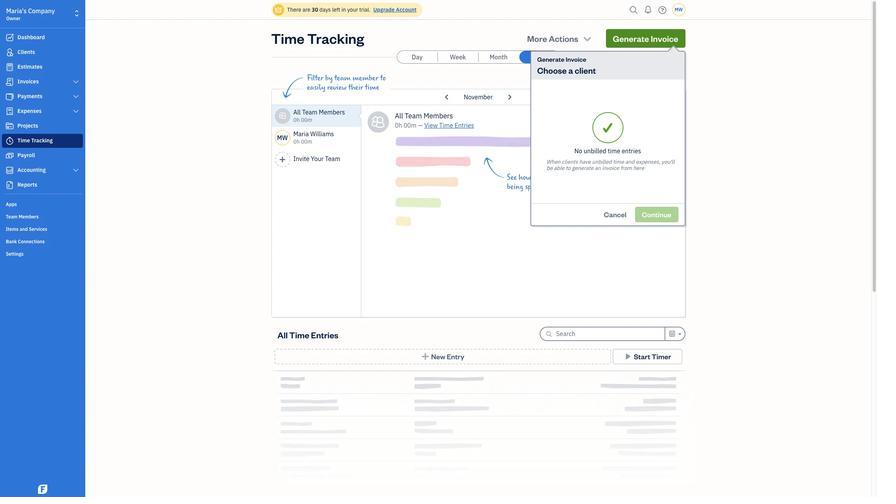 Task type: describe. For each thing, give the bounding box(es) containing it.
more actions button
[[521, 29, 600, 48]]

generate invoice
[[613, 33, 679, 44]]

time tracking link
[[2, 134, 83, 148]]

williams
[[311, 130, 334, 138]]

your
[[348, 6, 358, 13]]

filter by team member to easily review their time
[[307, 74, 386, 92]]

payroll
[[17, 152, 35, 159]]

view time entries button
[[425, 121, 475, 130]]

1 vertical spatial unbilled
[[593, 158, 612, 165]]

week
[[450, 53, 466, 61]]

accounting
[[17, 166, 46, 173]]

all for all team members 0h 00m — view time entries
[[395, 111, 404, 120]]

new entry
[[432, 352, 465, 361]]

maria williams 0h 00m
[[294, 130, 334, 145]]

day
[[412, 53, 423, 61]]

easily
[[307, 83, 326, 92]]

day link
[[397, 51, 438, 63]]

time down entries
[[614, 158, 625, 165]]

0h inside maria williams 0h 00m
[[294, 138, 300, 145]]

see
[[507, 173, 517, 182]]

view
[[425, 121, 438, 129]]

chevron large down image for payments
[[72, 94, 80, 100]]

0 horizontal spatial entries
[[311, 329, 339, 340]]

how
[[519, 173, 531, 182]]

filter
[[307, 74, 324, 83]]

invite your team
[[294, 155, 341, 163]]

are
[[303, 6, 311, 13]]

team inside the all team members 0h 00m
[[302, 108, 318, 116]]

invoice image
[[5, 78, 14, 86]]

account
[[396, 6, 417, 13]]

be
[[547, 164, 553, 171]]

entry
[[447, 352, 465, 361]]

0h for all team members 0h 00m
[[294, 116, 300, 123]]

to inside filter by team member to easily review their time
[[380, 74, 386, 83]]

accounting link
[[2, 163, 83, 177]]

services
[[29, 226, 47, 232]]

time inside filter by team member to easily review their time
[[365, 83, 380, 92]]

play image
[[624, 353, 633, 361]]

timer image
[[5, 137, 14, 145]]

and inside no unbilled time entries when clients have unbilled time and expenses, you'll be able to generate an invoice from here
[[626, 158, 635, 165]]

30
[[312, 6, 318, 13]]

notifications image
[[642, 2, 655, 17]]

review
[[327, 83, 347, 92]]

member
[[353, 74, 379, 83]]

when
[[547, 158, 561, 165]]

bank connections link
[[2, 236, 83, 247]]

chevrondown image
[[582, 33, 593, 44]]

report image
[[5, 181, 14, 189]]

expenses,
[[636, 158, 661, 165]]

invoices link
[[2, 75, 83, 89]]

items and services link
[[2, 223, 83, 235]]

settings link
[[2, 248, 83, 260]]

and inside main 'element'
[[20, 226, 28, 232]]

is
[[569, 173, 574, 182]]

left
[[332, 6, 341, 13]]

time tracking inside "link"
[[17, 137, 53, 144]]

payments
[[17, 93, 43, 100]]

maria's company owner
[[6, 7, 55, 21]]

there
[[287, 6, 302, 13]]

client inside generate invoice choose a client
[[575, 65, 597, 76]]

payment image
[[5, 93, 14, 101]]

all time entries
[[278, 329, 339, 340]]

november
[[464, 93, 493, 101]]

upgrade
[[374, 6, 395, 13]]

generate for generate invoice choose a client
[[538, 55, 565, 63]]

generate for generate invoice
[[613, 33, 650, 44]]

invoices
[[17, 78, 39, 85]]

team inside button
[[325, 155, 341, 163]]

invoice for generate invoice choose a client
[[566, 55, 587, 63]]

generate invoice button
[[606, 29, 686, 48]]

estimates link
[[2, 60, 83, 74]]

no
[[575, 147, 583, 155]]

previous month image
[[442, 91, 453, 103]]

chart image
[[5, 166, 14, 174]]

chevron large down image
[[72, 108, 80, 114]]

dashboard
[[17, 34, 45, 41]]

entries inside all team members 0h 00m — view time entries
[[455, 121, 475, 129]]

reports link
[[2, 178, 83, 192]]

chevron large down image for invoices
[[72, 79, 80, 85]]

reports
[[17, 181, 37, 188]]

chevron large down image for accounting
[[72, 167, 80, 173]]

there are 30 days left in your trial. upgrade account
[[287, 6, 417, 13]]

more
[[528, 33, 548, 44]]

invoice
[[603, 164, 620, 171]]

actions
[[549, 33, 579, 44]]

all for all team members 0h 00m
[[294, 108, 301, 116]]

tracking inside "link"
[[31, 137, 53, 144]]

more actions
[[528, 33, 579, 44]]

here
[[634, 164, 645, 171]]

on
[[544, 182, 551, 191]]



Task type: locate. For each thing, give the bounding box(es) containing it.
dashboard link
[[2, 31, 83, 45]]

crown image
[[275, 6, 283, 14]]

0 vertical spatial unbilled
[[584, 147, 607, 155]]

tracking down projects link
[[31, 137, 53, 144]]

connections
[[18, 239, 45, 244]]

0 vertical spatial generate
[[613, 33, 650, 44]]

0 horizontal spatial all
[[278, 329, 288, 340]]

tracking down "left"
[[308, 29, 364, 47]]

mw button
[[673, 3, 686, 16]]

members inside the all team members 0h 00m
[[319, 108, 345, 116]]

generate inside button
[[613, 33, 650, 44]]

00m inside the all team members 0h 00m
[[301, 116, 312, 123]]

0h for all team members 0h 00m — view time entries
[[395, 121, 403, 129]]

expenses link
[[2, 104, 83, 118]]

all team members 0h 00m — view time entries
[[395, 111, 475, 129]]

00m left —
[[404, 121, 417, 129]]

team up "maria"
[[302, 108, 318, 116]]

00m for all team members 0h 00m — view time entries
[[404, 121, 417, 129]]

to right able
[[566, 164, 571, 171]]

1 horizontal spatial time tracking
[[271, 29, 364, 47]]

team inside main 'element'
[[6, 214, 18, 220]]

0 vertical spatial time tracking
[[271, 29, 364, 47]]

to right member
[[380, 74, 386, 83]]

their
[[349, 83, 364, 92]]

members up view
[[424, 111, 453, 120]]

1 horizontal spatial plus image
[[421, 353, 430, 361]]

plus image left new
[[421, 353, 430, 361]]

all inside the all team members 0h 00m
[[294, 108, 301, 116]]

plus image inside invite your team button
[[279, 156, 286, 163]]

main element
[[0, 0, 105, 497]]

invoice up a on the right top of page
[[566, 55, 587, 63]]

0 horizontal spatial members
[[19, 214, 39, 220]]

and down entries
[[626, 158, 635, 165]]

all team members 0h 00m
[[294, 108, 345, 123]]

0h
[[294, 116, 300, 123], [395, 121, 403, 129], [294, 138, 300, 145]]

start timer button
[[613, 349, 683, 364]]

time
[[271, 29, 305, 47], [440, 121, 454, 129], [17, 137, 30, 144], [290, 329, 310, 340]]

month link
[[479, 51, 519, 63]]

maria's
[[6, 7, 27, 15]]

1 horizontal spatial to
[[566, 164, 571, 171]]

a
[[569, 65, 574, 76]]

you'll
[[662, 158, 675, 165]]

cancel
[[604, 210, 627, 219]]

time tracking down 30 on the left
[[271, 29, 364, 47]]

invoice inside generate invoice choose a client
[[566, 55, 587, 63]]

trial.
[[360, 6, 371, 13]]

1 horizontal spatial invoice
[[651, 33, 679, 44]]

and
[[626, 158, 635, 165], [20, 226, 28, 232]]

all for all time entries
[[278, 329, 288, 340]]

days
[[320, 6, 331, 13]]

plus image left 'invite'
[[279, 156, 286, 163]]

mw right go to help icon at the right top
[[675, 7, 683, 12]]

members inside all team members 0h 00m — view time entries
[[424, 111, 453, 120]]

time down member
[[365, 83, 380, 92]]

members inside main 'element'
[[19, 214, 39, 220]]

invite your team button
[[272, 149, 361, 170]]

users image
[[279, 111, 287, 121]]

plus image for new entry button
[[421, 353, 430, 361]]

next month image
[[505, 91, 515, 103]]

all
[[294, 108, 301, 116], [395, 111, 404, 120], [278, 329, 288, 340]]

1 vertical spatial plus image
[[421, 353, 430, 361]]

time inside "link"
[[17, 137, 30, 144]]

generate down search icon
[[613, 33, 650, 44]]

3 chevron large down image from the top
[[72, 167, 80, 173]]

generate
[[572, 164, 594, 171]]

items
[[6, 226, 19, 232]]

1 horizontal spatial and
[[626, 158, 635, 165]]

month
[[490, 53, 508, 61]]

time inside all team members 0h 00m — view time entries
[[440, 121, 454, 129]]

1 horizontal spatial generate
[[613, 33, 650, 44]]

0 vertical spatial client
[[575, 65, 597, 76]]

settings
[[6, 251, 24, 257]]

freshbooks image
[[36, 485, 49, 494]]

—
[[418, 121, 423, 129]]

00m for all team members 0h 00m
[[301, 116, 312, 123]]

team members link
[[2, 211, 83, 222]]

dashboard image
[[5, 34, 14, 42]]

chevron large down image inside invoices link
[[72, 79, 80, 85]]

0h left —
[[395, 121, 403, 129]]

unbilled up have at the top right
[[584, 147, 607, 155]]

apps
[[6, 201, 17, 207]]

week link
[[438, 51, 479, 63]]

1 horizontal spatial tracking
[[308, 29, 364, 47]]

time up each
[[553, 173, 567, 182]]

0 horizontal spatial tracking
[[31, 137, 53, 144]]

clients
[[562, 158, 578, 165]]

team up —
[[405, 111, 422, 120]]

to inside no unbilled time entries when clients have unbilled time and expenses, you'll be able to generate an invoice from here
[[566, 164, 571, 171]]

money image
[[5, 152, 14, 160]]

expenses
[[17, 107, 42, 114]]

chevron large down image
[[72, 79, 80, 85], [72, 94, 80, 100], [72, 167, 80, 173]]

new entry button
[[275, 349, 611, 364]]

0 horizontal spatial time tracking
[[17, 137, 53, 144]]

team down apps
[[6, 214, 18, 220]]

time up "invoice"
[[608, 147, 621, 155]]

go to help image
[[657, 4, 669, 16]]

0 vertical spatial plus image
[[279, 156, 286, 163]]

time tracking down projects link
[[17, 137, 53, 144]]

generate invoice choose a client
[[538, 55, 597, 76]]

2 horizontal spatial members
[[424, 111, 453, 120]]

1 horizontal spatial entries
[[455, 121, 475, 129]]

1 vertical spatial client
[[569, 182, 586, 191]]

1 vertical spatial invoice
[[566, 55, 587, 63]]

all inside all team members 0h 00m — view time entries
[[395, 111, 404, 120]]

generate up choose
[[538, 55, 565, 63]]

plus image inside new entry button
[[421, 353, 430, 361]]

client down is
[[569, 182, 586, 191]]

1 vertical spatial chevron large down image
[[72, 94, 80, 100]]

unbilled
[[584, 147, 607, 155], [593, 158, 612, 165]]

no unbilled time entries when clients have unbilled time and expenses, you'll be able to generate an invoice from here
[[547, 147, 675, 171]]

0 vertical spatial to
[[380, 74, 386, 83]]

your
[[311, 155, 324, 163]]

choose
[[538, 65, 567, 76]]

1 horizontal spatial mw
[[675, 7, 683, 12]]

Search text field
[[557, 328, 665, 340]]

0 horizontal spatial to
[[380, 74, 386, 83]]

search image
[[628, 4, 641, 16]]

each
[[553, 182, 567, 191]]

0 horizontal spatial plus image
[[279, 156, 286, 163]]

start
[[634, 352, 651, 361]]

projects
[[17, 122, 38, 129]]

invite
[[294, 155, 310, 163]]

1 horizontal spatial all
[[294, 108, 301, 116]]

1 vertical spatial and
[[20, 226, 28, 232]]

invoice
[[651, 33, 679, 44], [566, 55, 587, 63]]

1 vertical spatial mw
[[277, 134, 288, 142]]

payroll link
[[2, 149, 83, 163]]

estimate image
[[5, 63, 14, 71]]

0h inside the all team members 0h 00m
[[294, 116, 300, 123]]

being
[[507, 182, 524, 191]]

team members
[[6, 214, 39, 220]]

clients
[[17, 49, 35, 55]]

estimates
[[17, 63, 43, 70]]

and right items
[[20, 226, 28, 232]]

payments link
[[2, 90, 83, 104]]

2 chevron large down image from the top
[[72, 94, 80, 100]]

invoice inside button
[[651, 33, 679, 44]]

0 horizontal spatial and
[[20, 226, 28, 232]]

maria
[[294, 130, 309, 138]]

1 vertical spatial generate
[[538, 55, 565, 63]]

tracking
[[308, 29, 364, 47], [31, 137, 53, 144]]

2 horizontal spatial all
[[395, 111, 404, 120]]

unbilled right have at the top right
[[593, 158, 612, 165]]

1 horizontal spatial members
[[319, 108, 345, 116]]

00m
[[301, 116, 312, 123], [404, 121, 417, 129], [301, 138, 312, 145]]

2 vertical spatial chevron large down image
[[72, 167, 80, 173]]

apps link
[[2, 198, 83, 210]]

bank connections
[[6, 239, 45, 244]]

0 vertical spatial invoice
[[651, 33, 679, 44]]

project image
[[5, 122, 14, 130]]

0 vertical spatial tracking
[[308, 29, 364, 47]]

chevron large down image inside 'accounting' link
[[72, 167, 80, 173]]

from
[[621, 164, 633, 171]]

plus image
[[279, 156, 286, 163], [421, 353, 430, 361]]

time inside see how much time is being spent on each client
[[553, 173, 567, 182]]

upgrade account link
[[372, 6, 417, 13]]

00m inside maria williams 0h 00m
[[301, 138, 312, 145]]

1 vertical spatial tracking
[[31, 137, 53, 144]]

00m up "maria"
[[301, 116, 312, 123]]

in
[[342, 6, 346, 13]]

members for all team members 0h 00m
[[319, 108, 345, 116]]

0 vertical spatial mw
[[675, 7, 683, 12]]

0 vertical spatial entries
[[455, 121, 475, 129]]

0h right users image
[[294, 116, 300, 123]]

team right your
[[325, 155, 341, 163]]

calendar image
[[669, 329, 676, 338]]

members for all team members 0h 00m — view time entries
[[424, 111, 453, 120]]

team inside all team members 0h 00m — view time entries
[[405, 111, 422, 120]]

invoice for generate invoice
[[651, 33, 679, 44]]

by
[[326, 74, 333, 83]]

bank
[[6, 239, 17, 244]]

invoice down go to help icon at the right top
[[651, 33, 679, 44]]

0 vertical spatial chevron large down image
[[72, 79, 80, 85]]

0 vertical spatial and
[[626, 158, 635, 165]]

00m inside all team members 0h 00m — view time entries
[[404, 121, 417, 129]]

time tracking
[[271, 29, 364, 47], [17, 137, 53, 144]]

1 vertical spatial to
[[566, 164, 571, 171]]

caretdown image
[[678, 329, 682, 339]]

0h inside all team members 0h 00m — view time entries
[[395, 121, 403, 129]]

expense image
[[5, 107, 14, 115]]

1 vertical spatial time tracking
[[17, 137, 53, 144]]

new
[[432, 352, 446, 361]]

1 chevron large down image from the top
[[72, 79, 80, 85]]

client inside see how much time is being spent on each client
[[569, 182, 586, 191]]

company
[[28, 7, 55, 15]]

0 horizontal spatial invoice
[[566, 55, 587, 63]]

0 horizontal spatial mw
[[277, 134, 288, 142]]

client right a on the right top of page
[[575, 65, 597, 76]]

to
[[380, 74, 386, 83], [566, 164, 571, 171]]

clients link
[[2, 45, 83, 59]]

0 horizontal spatial generate
[[538, 55, 565, 63]]

mw inside dropdown button
[[675, 7, 683, 12]]

generate inside generate invoice choose a client
[[538, 55, 565, 63]]

entries
[[622, 147, 642, 155]]

see how much time is being spent on each client
[[507, 173, 586, 191]]

1 vertical spatial entries
[[311, 329, 339, 340]]

an
[[595, 164, 601, 171]]

members up williams at the top
[[319, 108, 345, 116]]

owner
[[6, 16, 21, 21]]

plus image for invite your team button
[[279, 156, 286, 163]]

start timer
[[634, 352, 672, 361]]

cancel button
[[597, 207, 634, 222]]

mw left "maria"
[[277, 134, 288, 142]]

client image
[[5, 49, 14, 56]]

00m down "maria"
[[301, 138, 312, 145]]

0h down "maria"
[[294, 138, 300, 145]]

have
[[580, 158, 591, 165]]

members up items and services on the top left of page
[[19, 214, 39, 220]]

time
[[365, 83, 380, 92], [608, 147, 621, 155], [614, 158, 625, 165], [553, 173, 567, 182]]



Task type: vqa. For each thing, say whether or not it's contained in the screenshot.
File
no



